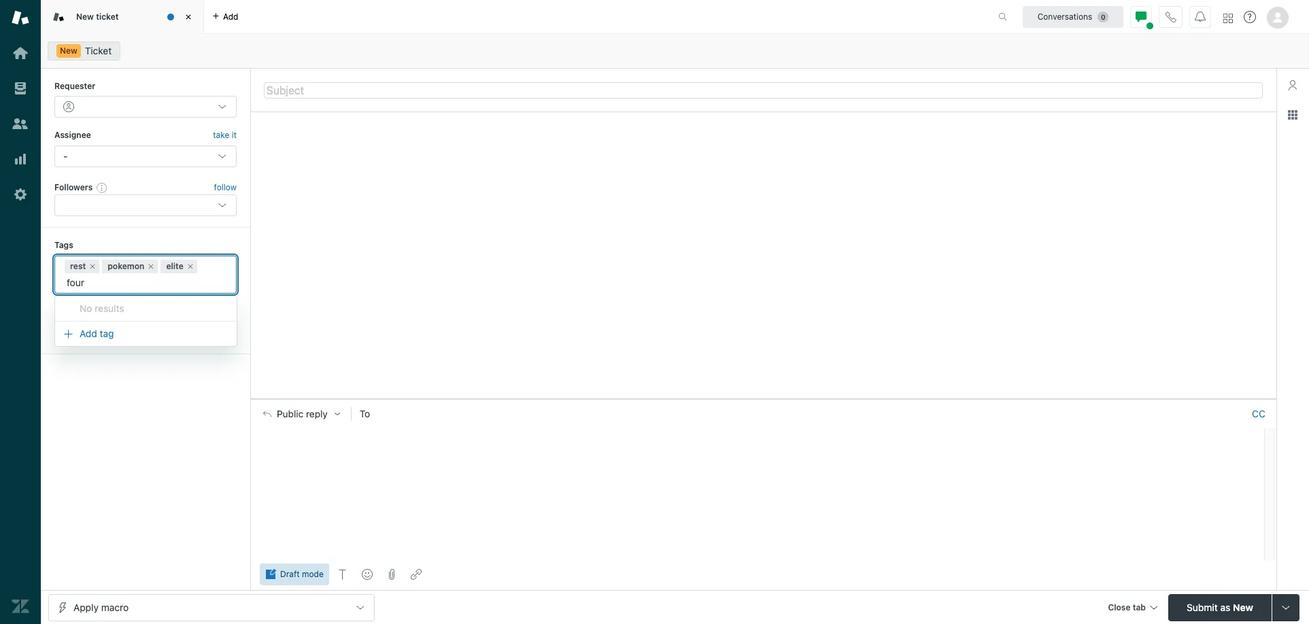 Task type: describe. For each thing, give the bounding box(es) containing it.
notifications image
[[1195, 11, 1206, 22]]

take it
[[213, 130, 237, 140]]

close tab
[[1108, 602, 1146, 613]]

conversations
[[1038, 11, 1093, 21]]

customer context image
[[1288, 80, 1299, 90]]

zendesk support image
[[12, 9, 29, 27]]

close tab button
[[1102, 594, 1163, 623]]

close image
[[182, 10, 195, 24]]

public
[[277, 409, 304, 420]]

new ticket tab
[[41, 0, 204, 34]]

draft
[[280, 569, 300, 580]]

follow
[[214, 182, 237, 193]]

get help image
[[1244, 11, 1257, 23]]

results
[[95, 303, 124, 314]]

Subject field
[[264, 82, 1263, 98]]

minimize composer image
[[758, 394, 769, 405]]

format text image
[[337, 569, 348, 580]]

draft mode
[[280, 569, 324, 580]]

-
[[63, 150, 68, 162]]

requester
[[54, 81, 95, 91]]

requester element
[[54, 96, 237, 118]]

apply
[[73, 602, 99, 613]]

admin image
[[12, 186, 29, 203]]

add
[[80, 328, 97, 340]]

assignee
[[54, 130, 91, 140]]

add tag option
[[55, 325, 237, 344]]

no
[[80, 303, 92, 314]]

type
[[54, 306, 74, 316]]

add button
[[204, 0, 247, 33]]

mode
[[302, 569, 324, 580]]

add tag
[[80, 328, 114, 340]]

priority
[[152, 306, 182, 316]]

draft mode button
[[260, 564, 329, 586]]

take it button
[[213, 129, 237, 143]]

cc button
[[1252, 408, 1266, 420]]

new ticket
[[76, 11, 119, 22]]

new for new ticket
[[76, 11, 94, 22]]

tag
[[100, 328, 114, 340]]

ticket
[[85, 45, 112, 56]]

displays possible ticket submission types image
[[1281, 602, 1292, 613]]

main element
[[0, 0, 41, 625]]

ticket
[[96, 11, 119, 22]]

take
[[213, 130, 229, 140]]

tags
[[54, 240, 73, 250]]

remove image
[[186, 262, 194, 270]]

assignee element
[[54, 145, 237, 167]]



Task type: locate. For each thing, give the bounding box(es) containing it.
0 vertical spatial new
[[76, 11, 94, 22]]

2 vertical spatial new
[[1233, 602, 1254, 613]]

remove image
[[89, 262, 97, 270], [147, 262, 155, 270]]

2 remove image from the left
[[147, 262, 155, 270]]

info on adding followers image
[[97, 182, 108, 193]]

close
[[1108, 602, 1131, 613]]

get started image
[[12, 44, 29, 62]]

tab
[[1133, 602, 1146, 613]]

new inside secondary element
[[60, 46, 78, 56]]

add
[[223, 11, 238, 21]]

remove image right rest
[[89, 262, 97, 270]]

reporting image
[[12, 150, 29, 168]]

add link (cmd k) image
[[411, 569, 422, 580]]

1 horizontal spatial remove image
[[147, 262, 155, 270]]

remove image for pokemon
[[147, 262, 155, 270]]

conversations button
[[1023, 6, 1124, 28]]

1 remove image from the left
[[89, 262, 97, 270]]

public reply
[[277, 409, 328, 420]]

pokemon
[[108, 261, 144, 271]]

follow button
[[214, 182, 237, 194]]

new
[[76, 11, 94, 22], [60, 46, 78, 56], [1233, 602, 1254, 613]]

secondary element
[[41, 37, 1310, 65]]

new inside tab
[[76, 11, 94, 22]]

remove image up tags field
[[147, 262, 155, 270]]

tags list box
[[54, 296, 237, 347]]

elite
[[166, 261, 184, 271]]

remove image for rest
[[89, 262, 97, 270]]

it
[[232, 130, 237, 140]]

insert emojis image
[[362, 569, 373, 580]]

apply macro
[[73, 602, 129, 613]]

macro
[[101, 602, 129, 613]]

apps image
[[1288, 110, 1299, 120]]

0 horizontal spatial remove image
[[89, 262, 97, 270]]

reply
[[306, 409, 328, 420]]

Tags field
[[65, 276, 224, 290]]

no results
[[80, 303, 124, 314]]

views image
[[12, 80, 29, 97]]

followers element
[[54, 195, 237, 216]]

followers
[[54, 182, 93, 192]]

rest
[[70, 261, 86, 271]]

zendesk image
[[12, 598, 29, 616]]

as
[[1221, 602, 1231, 613]]

customers image
[[12, 115, 29, 133]]

submit
[[1187, 602, 1218, 613]]

button displays agent's chat status as online. image
[[1136, 11, 1147, 22]]

add attachment image
[[386, 569, 397, 580]]

submit as new
[[1187, 602, 1254, 613]]

tabs tab list
[[41, 0, 984, 34]]

cc
[[1253, 408, 1266, 420]]

new for new
[[60, 46, 78, 56]]

zendesk products image
[[1224, 13, 1233, 23]]

to
[[360, 408, 370, 420]]

public reply button
[[251, 400, 351, 428]]

1 vertical spatial new
[[60, 46, 78, 56]]



Task type: vqa. For each thing, say whether or not it's contained in the screenshot.
THE FOLLOW button
yes



